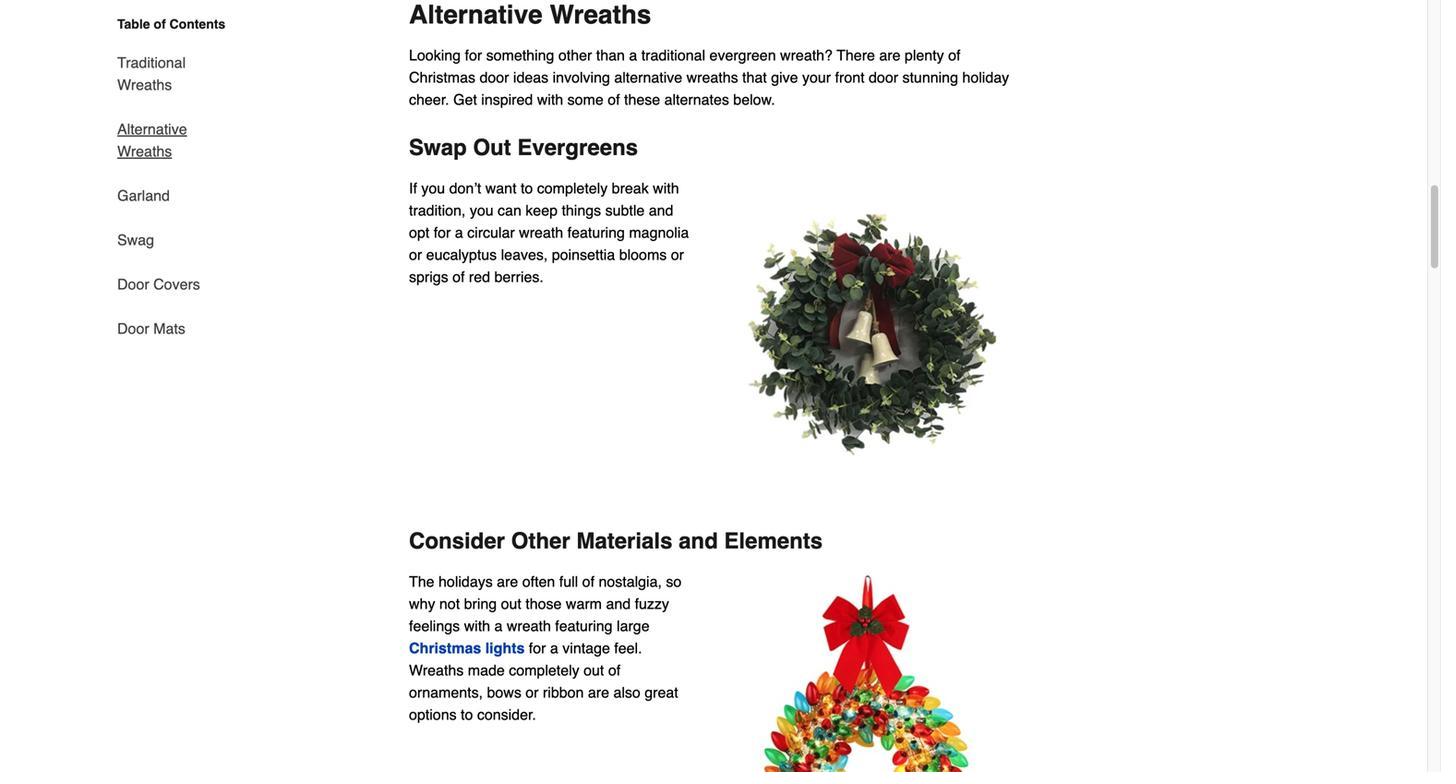 Task type: vqa. For each thing, say whether or not it's contained in the screenshot.
strong
no



Task type: locate. For each thing, give the bounding box(es) containing it.
0 vertical spatial out
[[501, 595, 522, 612]]

wreaths up 'ornaments,'
[[409, 662, 464, 679]]

wreaths down traditional
[[117, 76, 172, 93]]

wreath inside the holidays are often full of nostalgia, so why not bring out those warm and fuzzy feelings with a wreath featuring large christmas lights
[[507, 618, 551, 635]]

door up door mats link
[[117, 276, 149, 293]]

and
[[649, 202, 674, 219], [679, 528, 718, 554], [606, 595, 631, 612]]

out down vintage
[[584, 662, 604, 679]]

of right table
[[154, 17, 166, 31]]

with down bring at the left bottom
[[464, 618, 491, 635]]

completely
[[537, 180, 608, 197], [509, 662, 580, 679]]

1 horizontal spatial out
[[584, 662, 604, 679]]

1 horizontal spatial and
[[649, 202, 674, 219]]

a up eucalyptus
[[455, 224, 463, 241]]

alternative down traditional wreaths
[[117, 121, 187, 138]]

2 door from the top
[[117, 320, 149, 337]]

0 horizontal spatial with
[[464, 618, 491, 635]]

0 vertical spatial with
[[537, 91, 564, 108]]

2 vertical spatial with
[[464, 618, 491, 635]]

table of contents element
[[103, 15, 241, 340]]

2 christmas from the top
[[409, 640, 481, 657]]

a inside if you don't want to completely break with tradition, you can keep things subtle and opt for a circular wreath featuring magnolia or eucalyptus leaves, poinsettia blooms or sprigs of red berries.
[[455, 224, 463, 241]]

0 vertical spatial to
[[521, 180, 533, 197]]

wreath down keep
[[519, 224, 564, 241]]

2 horizontal spatial for
[[529, 640, 546, 657]]

0 horizontal spatial for
[[434, 224, 451, 241]]

1 horizontal spatial are
[[588, 684, 610, 701]]

warm
[[566, 595, 602, 612]]

0 vertical spatial christmas
[[409, 69, 476, 86]]

traditional
[[117, 54, 186, 71]]

with right break
[[653, 180, 679, 197]]

front
[[836, 69, 865, 86]]

evergreens
[[518, 135, 638, 160]]

a wreath made of vintage-style multicolor christmas lights with a red bow and green holly leaf. image
[[714, 571, 1019, 772]]

1 horizontal spatial alternative wreaths
[[409, 0, 652, 30]]

alternative up looking
[[409, 0, 543, 30]]

of
[[154, 17, 166, 31], [949, 47, 961, 64], [608, 91, 620, 108], [453, 268, 465, 285], [583, 573, 595, 590], [609, 662, 621, 679]]

2 horizontal spatial with
[[653, 180, 679, 197]]

blooms
[[620, 246, 667, 263]]

2 door from the left
[[869, 69, 899, 86]]

completely up the "things" at the left
[[537, 180, 608, 197]]

to inside for a vintage feel. wreaths made completely out of ornaments, bows or ribbon are also great options to consider.
[[461, 706, 473, 723]]

other
[[559, 47, 592, 64]]

featuring for warm
[[555, 618, 613, 635]]

wreaths
[[550, 0, 652, 30], [117, 76, 172, 93], [117, 143, 172, 160], [409, 662, 464, 679]]

for
[[465, 47, 482, 64], [434, 224, 451, 241], [529, 640, 546, 657]]

1 horizontal spatial or
[[526, 684, 539, 701]]

2 vertical spatial for
[[529, 640, 546, 657]]

alternative inside alternative wreaths link
[[117, 121, 187, 138]]

for inside looking for something other than a traditional evergreen wreath? there are plenty of christmas door ideas involving alternative wreaths that give your front door stunning holiday cheer. get inspired with some of these alternates below.
[[465, 47, 482, 64]]

are
[[880, 47, 901, 64], [497, 573, 518, 590], [588, 684, 610, 701]]

0 vertical spatial alternative wreaths
[[409, 0, 652, 30]]

often
[[523, 573, 555, 590]]

stunning
[[903, 69, 959, 86]]

0 horizontal spatial you
[[422, 180, 445, 197]]

door right front
[[869, 69, 899, 86]]

a up lights
[[495, 618, 503, 635]]

1 vertical spatial with
[[653, 180, 679, 197]]

of right some
[[608, 91, 620, 108]]

1 horizontal spatial for
[[465, 47, 482, 64]]

1 horizontal spatial door
[[869, 69, 899, 86]]

0 vertical spatial wreath
[[519, 224, 564, 241]]

of inside for a vintage feel. wreaths made completely out of ornaments, bows or ribbon are also great options to consider.
[[609, 662, 621, 679]]

1 vertical spatial completely
[[509, 662, 580, 679]]

0 vertical spatial featuring
[[568, 224, 625, 241]]

full
[[560, 573, 578, 590]]

for right looking
[[465, 47, 482, 64]]

1 vertical spatial you
[[470, 202, 494, 219]]

1 vertical spatial are
[[497, 573, 518, 590]]

1 vertical spatial christmas
[[409, 640, 481, 657]]

2 vertical spatial are
[[588, 684, 610, 701]]

poinsettia
[[552, 246, 615, 263]]

wreaths up than
[[550, 0, 652, 30]]

1 vertical spatial to
[[461, 706, 473, 723]]

magnolia
[[629, 224, 689, 241]]

covers
[[153, 276, 200, 293]]

door
[[117, 276, 149, 293], [117, 320, 149, 337]]

can
[[498, 202, 522, 219]]

why
[[409, 595, 435, 612]]

are inside for a vintage feel. wreaths made completely out of ornaments, bows or ribbon are also great options to consider.
[[588, 684, 610, 701]]

0 vertical spatial completely
[[537, 180, 608, 197]]

door covers
[[117, 276, 200, 293]]

things
[[562, 202, 601, 219]]

you right if at the left of page
[[422, 180, 445, 197]]

to down 'ornaments,'
[[461, 706, 473, 723]]

a inside looking for something other than a traditional evergreen wreath? there are plenty of christmas door ideas involving alternative wreaths that give your front door stunning holiday cheer. get inspired with some of these alternates below.
[[629, 47, 638, 64]]

wreath inside if you don't want to completely break with tradition, you can keep things subtle and opt for a circular wreath featuring magnolia or eucalyptus leaves, poinsettia blooms or sprigs of red berries.
[[519, 224, 564, 241]]

are left also
[[588, 684, 610, 701]]

or down magnolia
[[671, 246, 684, 263]]

vintage
[[563, 640, 610, 657]]

1 vertical spatial door
[[117, 320, 149, 337]]

alternative wreaths inside table of contents element
[[117, 121, 187, 160]]

2 horizontal spatial are
[[880, 47, 901, 64]]

christmas down looking
[[409, 69, 476, 86]]

door
[[480, 69, 509, 86], [869, 69, 899, 86]]

for down tradition,
[[434, 224, 451, 241]]

featuring up the poinsettia
[[568, 224, 625, 241]]

or down opt
[[409, 246, 422, 263]]

of left red on the left top of the page
[[453, 268, 465, 285]]

1 vertical spatial and
[[679, 528, 718, 554]]

2 vertical spatial and
[[606, 595, 631, 612]]

wreath
[[519, 224, 564, 241], [507, 618, 551, 635]]

alternative
[[409, 0, 543, 30], [117, 121, 187, 138]]

break
[[612, 180, 649, 197]]

1 horizontal spatial with
[[537, 91, 564, 108]]

are left often
[[497, 573, 518, 590]]

garland
[[117, 187, 170, 204]]

door for door mats
[[117, 320, 149, 337]]

0 horizontal spatial and
[[606, 595, 631, 612]]

featuring inside if you don't want to completely break with tradition, you can keep things subtle and opt for a circular wreath featuring magnolia or eucalyptus leaves, poinsettia blooms or sprigs of red berries.
[[568, 224, 625, 241]]

featuring inside the holidays are often full of nostalgia, so why not bring out those warm and fuzzy feelings with a wreath featuring large christmas lights
[[555, 618, 613, 635]]

and up so
[[679, 528, 718, 554]]

door left mats
[[117, 320, 149, 337]]

or right bows
[[526, 684, 539, 701]]

something
[[486, 47, 555, 64]]

a inside the holidays are often full of nostalgia, so why not bring out those warm and fuzzy feelings with a wreath featuring large christmas lights
[[495, 618, 503, 635]]

ribbon
[[543, 684, 584, 701]]

looking for something other than a traditional evergreen wreath? there are plenty of christmas door ideas involving alternative wreaths that give your front door stunning holiday cheer. get inspired with some of these alternates below.
[[409, 47, 1010, 108]]

1 christmas from the top
[[409, 69, 476, 86]]

with down the ideas
[[537, 91, 564, 108]]

0 horizontal spatial door
[[480, 69, 509, 86]]

to
[[521, 180, 533, 197], [461, 706, 473, 723]]

0 vertical spatial and
[[649, 202, 674, 219]]

are right there
[[880, 47, 901, 64]]

1 vertical spatial wreath
[[507, 618, 551, 635]]

0 vertical spatial for
[[465, 47, 482, 64]]

a right than
[[629, 47, 638, 64]]

door covers link
[[117, 262, 200, 307]]

christmas inside the holidays are often full of nostalgia, so why not bring out those warm and fuzzy feelings with a wreath featuring large christmas lights
[[409, 640, 481, 657]]

completely up "ribbon"
[[509, 662, 580, 679]]

and for so
[[606, 595, 631, 612]]

with
[[537, 91, 564, 108], [653, 180, 679, 197], [464, 618, 491, 635]]

out
[[501, 595, 522, 612], [584, 662, 604, 679]]

nostalgia,
[[599, 573, 662, 590]]

that
[[743, 69, 767, 86]]

and inside if you don't want to completely break with tradition, you can keep things subtle and opt for a circular wreath featuring magnolia or eucalyptus leaves, poinsettia blooms or sprigs of red berries.
[[649, 202, 674, 219]]

2 horizontal spatial or
[[671, 246, 684, 263]]

you up circular at top left
[[470, 202, 494, 219]]

with inside looking for something other than a traditional evergreen wreath? there are plenty of christmas door ideas involving alternative wreaths that give your front door stunning holiday cheer. get inspired with some of these alternates below.
[[537, 91, 564, 108]]

if you don't want to completely break with tradition, you can keep things subtle and opt for a circular wreath featuring magnolia or eucalyptus leaves, poinsettia blooms or sprigs of red berries.
[[409, 180, 689, 285]]

0 horizontal spatial are
[[497, 573, 518, 590]]

ideas
[[513, 69, 549, 86]]

for right lights
[[529, 640, 546, 657]]

keep
[[526, 202, 558, 219]]

or
[[409, 246, 422, 263], [671, 246, 684, 263], [526, 684, 539, 701]]

2 horizontal spatial and
[[679, 528, 718, 554]]

materials
[[577, 528, 673, 554]]

alternative wreaths up garland on the left
[[117, 121, 187, 160]]

1 vertical spatial featuring
[[555, 618, 613, 635]]

wreath down those at the bottom left
[[507, 618, 551, 635]]

1 vertical spatial for
[[434, 224, 451, 241]]

so
[[666, 573, 682, 590]]

don't
[[449, 180, 481, 197]]

alternative wreaths up something at the left of the page
[[409, 0, 652, 30]]

0 horizontal spatial alternative
[[117, 121, 187, 138]]

of right full
[[583, 573, 595, 590]]

to right want
[[521, 180, 533, 197]]

1 vertical spatial out
[[584, 662, 604, 679]]

wreath?
[[781, 47, 833, 64]]

with inside if you don't want to completely break with tradition, you can keep things subtle and opt for a circular wreath featuring magnolia or eucalyptus leaves, poinsettia blooms or sprigs of red berries.
[[653, 180, 679, 197]]

1 horizontal spatial to
[[521, 180, 533, 197]]

out right bring at the left bottom
[[501, 595, 522, 612]]

1 vertical spatial alternative wreaths
[[117, 121, 187, 160]]

elements
[[725, 528, 823, 554]]

these
[[624, 91, 661, 108]]

wreath for keep
[[519, 224, 564, 241]]

0 vertical spatial are
[[880, 47, 901, 64]]

wreaths inside for a vintage feel. wreaths made completely out of ornaments, bows or ribbon are also great options to consider.
[[409, 662, 464, 679]]

completely inside for a vintage feel. wreaths made completely out of ornaments, bows or ribbon are also great options to consider.
[[509, 662, 580, 679]]

and up magnolia
[[649, 202, 674, 219]]

christmas down feelings
[[409, 640, 481, 657]]

and inside the holidays are often full of nostalgia, so why not bring out those warm and fuzzy feelings with a wreath featuring large christmas lights
[[606, 595, 631, 612]]

and down the nostalgia,
[[606, 595, 631, 612]]

1 door from the top
[[117, 276, 149, 293]]

a
[[629, 47, 638, 64], [455, 224, 463, 241], [495, 618, 503, 635], [550, 640, 559, 657]]

alternates
[[665, 91, 730, 108]]

if
[[409, 180, 417, 197]]

christmas
[[409, 69, 476, 86], [409, 640, 481, 657]]

circular
[[468, 224, 515, 241]]

featuring down warm
[[555, 618, 613, 635]]

a left vintage
[[550, 640, 559, 657]]

feel.
[[615, 640, 642, 657]]

wreaths up garland on the left
[[117, 143, 172, 160]]

0 horizontal spatial to
[[461, 706, 473, 723]]

0 vertical spatial alternative
[[409, 0, 543, 30]]

those
[[526, 595, 562, 612]]

contents
[[170, 17, 226, 31]]

door up inspired on the top of page
[[480, 69, 509, 86]]

featuring
[[568, 224, 625, 241], [555, 618, 613, 635]]

0 vertical spatial door
[[117, 276, 149, 293]]

0 horizontal spatial out
[[501, 595, 522, 612]]

of inside if you don't want to completely break with tradition, you can keep things subtle and opt for a circular wreath featuring magnolia or eucalyptus leaves, poinsettia blooms or sprigs of red berries.
[[453, 268, 465, 285]]

1 vertical spatial alternative
[[117, 121, 187, 138]]

0 horizontal spatial alternative wreaths
[[117, 121, 187, 160]]

of up also
[[609, 662, 621, 679]]



Task type: describe. For each thing, give the bounding box(es) containing it.
1 horizontal spatial alternative
[[409, 0, 543, 30]]

of inside the holidays are often full of nostalgia, so why not bring out those warm and fuzzy feelings with a wreath featuring large christmas lights
[[583, 573, 595, 590]]

out
[[473, 135, 511, 160]]

wreaths
[[687, 69, 739, 86]]

garland link
[[117, 174, 170, 218]]

not
[[440, 595, 460, 612]]

than
[[597, 47, 625, 64]]

ornaments,
[[409, 684, 483, 701]]

the
[[409, 573, 435, 590]]

leaves,
[[501, 246, 548, 263]]

great
[[645, 684, 679, 701]]

swag link
[[117, 218, 154, 262]]

0 horizontal spatial or
[[409, 246, 422, 263]]

opt
[[409, 224, 430, 241]]

wreath for out
[[507, 618, 551, 635]]

of right plenty
[[949, 47, 961, 64]]

also
[[614, 684, 641, 701]]

traditional wreaths link
[[117, 41, 241, 107]]

table
[[117, 17, 150, 31]]

get
[[454, 91, 477, 108]]

door for door covers
[[117, 276, 149, 293]]

for inside if you don't want to completely break with tradition, you can keep things subtle and opt for a circular wreath featuring magnolia or eucalyptus leaves, poinsettia blooms or sprigs of red berries.
[[434, 224, 451, 241]]

consider other materials and elements
[[409, 528, 823, 554]]

with inside the holidays are often full of nostalgia, so why not bring out those warm and fuzzy feelings with a wreath featuring large christmas lights
[[464, 618, 491, 635]]

featuring for subtle
[[568, 224, 625, 241]]

plenty
[[905, 47, 945, 64]]

completely inside if you don't want to completely break with tradition, you can keep things subtle and opt for a circular wreath featuring magnolia or eucalyptus leaves, poinsettia blooms or sprigs of red berries.
[[537, 180, 608, 197]]

bows
[[487, 684, 522, 701]]

a inside for a vintage feel. wreaths made completely out of ornaments, bows or ribbon are also great options to consider.
[[550, 640, 559, 657]]

swap out evergreens
[[409, 135, 638, 160]]

made
[[468, 662, 505, 679]]

or inside for a vintage feel. wreaths made completely out of ornaments, bows or ribbon are also great options to consider.
[[526, 684, 539, 701]]

table of contents
[[117, 17, 226, 31]]

to inside if you don't want to completely break with tradition, you can keep things subtle and opt for a circular wreath featuring magnolia or eucalyptus leaves, poinsettia blooms or sprigs of red berries.
[[521, 180, 533, 197]]

traditional wreaths
[[117, 54, 186, 93]]

and for with
[[649, 202, 674, 219]]

looking
[[409, 47, 461, 64]]

bring
[[464, 595, 497, 612]]

holidays
[[439, 573, 493, 590]]

subtle
[[606, 202, 645, 219]]

alternative wreaths link
[[117, 107, 241, 174]]

options
[[409, 706, 457, 723]]

lights
[[486, 640, 525, 657]]

are inside looking for something other than a traditional evergreen wreath? there are plenty of christmas door ideas involving alternative wreaths that give your front door stunning holiday cheer. get inspired with some of these alternates below.
[[880, 47, 901, 64]]

other
[[511, 528, 571, 554]]

out inside the holidays are often full of nostalgia, so why not bring out those warm and fuzzy feelings with a wreath featuring large christmas lights
[[501, 595, 522, 612]]

below.
[[734, 91, 776, 108]]

consider
[[409, 528, 505, 554]]

1 door from the left
[[480, 69, 509, 86]]

berries.
[[495, 268, 544, 285]]

are inside the holidays are often full of nostalgia, so why not bring out those warm and fuzzy feelings with a wreath featuring large christmas lights
[[497, 573, 518, 590]]

1 horizontal spatial you
[[470, 202, 494, 219]]

swap
[[409, 135, 467, 160]]

holiday
[[963, 69, 1010, 86]]

christmas lights link
[[409, 640, 525, 657]]

tradition,
[[409, 202, 466, 219]]

involving
[[553, 69, 610, 86]]

traditional
[[642, 47, 706, 64]]

large
[[617, 618, 650, 635]]

feelings
[[409, 618, 460, 635]]

wreaths inside traditional wreaths
[[117, 76, 172, 93]]

door mats
[[117, 320, 185, 337]]

for a vintage feel. wreaths made completely out of ornaments, bows or ribbon are also great options to consider.
[[409, 640, 679, 723]]

inspired
[[481, 91, 533, 108]]

fuzzy
[[635, 595, 670, 612]]

for inside for a vintage feel. wreaths made completely out of ornaments, bows or ribbon are also great options to consider.
[[529, 640, 546, 657]]

out inside for a vintage feel. wreaths made completely out of ornaments, bows or ribbon are also great options to consider.
[[584, 662, 604, 679]]

swag
[[117, 231, 154, 248]]

there
[[837, 47, 876, 64]]

some
[[568, 91, 604, 108]]

alternative
[[615, 69, 683, 86]]

give
[[771, 69, 799, 86]]

0 vertical spatial you
[[422, 180, 445, 197]]

sprigs
[[409, 268, 449, 285]]

red
[[469, 268, 491, 285]]

mats
[[153, 320, 185, 337]]

your
[[803, 69, 831, 86]]

cheer.
[[409, 91, 449, 108]]

want
[[486, 180, 517, 197]]

christmas inside looking for something other than a traditional evergreen wreath? there are plenty of christmas door ideas involving alternative wreaths that give your front door stunning holiday cheer. get inspired with some of these alternates below.
[[409, 69, 476, 86]]

consider.
[[477, 706, 537, 723]]

a eucalyptus leaf wreath with a red velvet bow and three white bells. image
[[714, 177, 1019, 482]]

door mats link
[[117, 307, 185, 340]]

eucalyptus
[[426, 246, 497, 263]]

evergreen
[[710, 47, 776, 64]]



